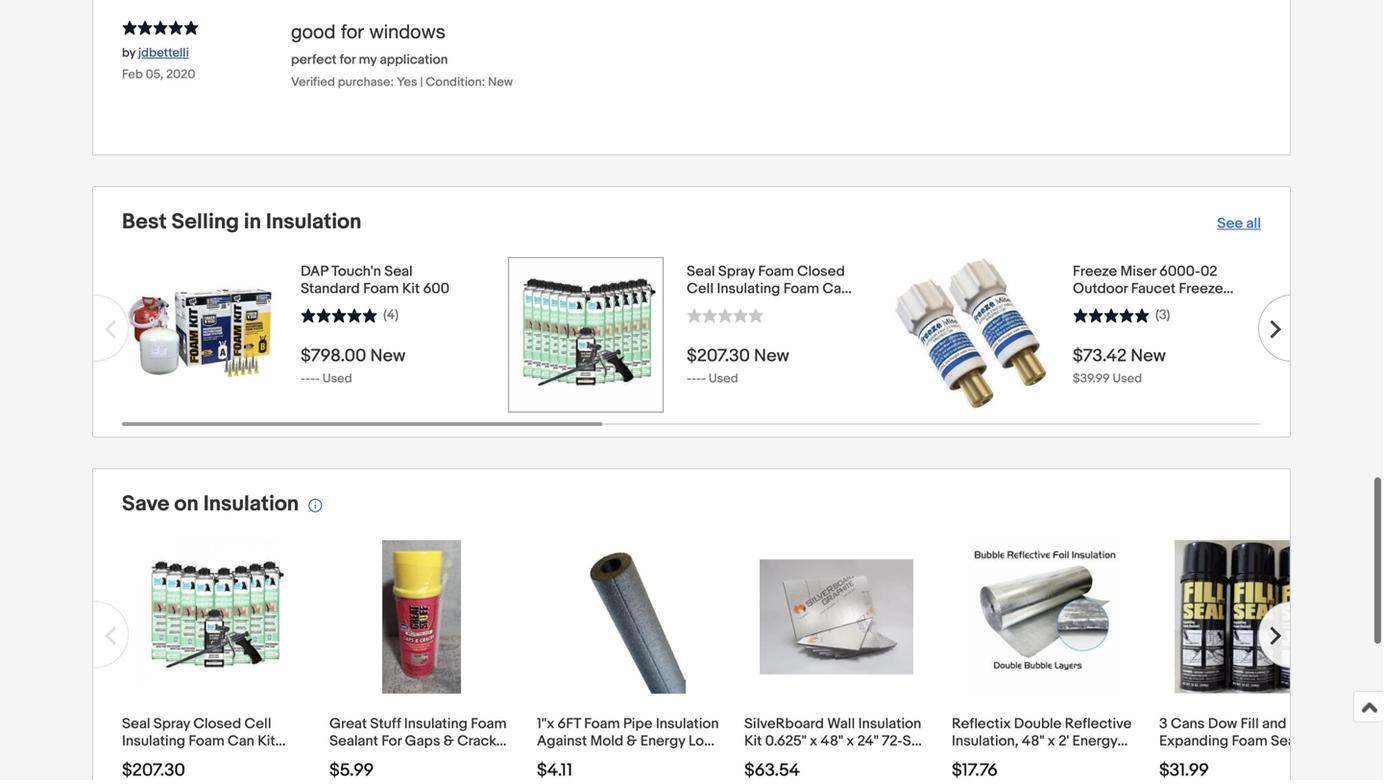Task type: describe. For each thing, give the bounding box(es) containing it.
for inside 1''x 6ft foam pipe insulation against mold & energy loss for copper/pvc-iron new
[[537, 751, 554, 768]]

5 - from the left
[[687, 372, 692, 387]]

new for $207.30 new
[[754, 346, 789, 367]]

silverboard
[[744, 716, 824, 733]]

energy inside 1''x 6ft foam pipe insulation against mold & energy loss for copper/pvc-iron new
[[640, 733, 685, 751]]

cans
[[1171, 716, 1205, 733]]

(3)
[[1156, 307, 1170, 324]]

1 horizontal spatial freeze
[[1179, 280, 1223, 298]]

aug
[[425, 751, 456, 768]]

seal spray foam closed cell insulating foam can with gun nozzle and cleaner - 24 oz, 12 can per pack image
[[509, 258, 663, 412]]

great stuff insulating foam sealant for gaps & cracks 12 oz. best by aug 2022 link
[[329, 716, 514, 768]]

7 - from the left
[[696, 372, 701, 387]]

freeze miser 6000-02 outdoor faucet freeze protection
[[1073, 263, 1223, 315]]

sealant inside 3 cans dow fill and seal expanding foam sealant insulation 12oz
[[1271, 733, 1320, 751]]

3 cans dow fill and seal expanding foam sealant insulation 12oz link
[[1159, 716, 1344, 768]]

ft
[[744, 751, 757, 768]]

1''x 6ft foam pipe insulation against mold & energy loss for copper/pvc-iron new link
[[537, 716, 721, 768]]

insulating
[[404, 716, 468, 733]]

standard
[[301, 280, 360, 298]]

faucet
[[1131, 280, 1176, 298]]

$73.42 new $39.99 used
[[1073, 346, 1166, 387]]

dap
[[301, 263, 328, 280]]

reflective
[[1065, 716, 1132, 733]]

2 - from the left
[[305, 372, 310, 387]]

used for $798.00
[[323, 372, 352, 387]]

1''x
[[537, 716, 554, 733]]

new
[[678, 751, 709, 768]]

3 cans dow fill and seal expanding foam sealant insulation 12oz image
[[1175, 541, 1328, 694]]

by
[[404, 751, 422, 768]]

(4)
[[383, 307, 399, 324]]

on
[[174, 492, 199, 518]]

freeze miser 6000-02 outdoor faucet freeze protection link
[[1073, 263, 1242, 315]]

outdoor
[[1073, 280, 1128, 298]]

12oz
[[1226, 751, 1254, 768]]

foam inside 1''x 6ft foam pipe insulation against mold & energy loss for copper/pvc-iron new
[[584, 716, 620, 733]]

sheets/kit)
[[804, 751, 878, 768]]

2 x from the left
[[847, 733, 854, 751]]

kit inside silverboard wall insulation kit 0.625" x 48" x 24" 72-sq- ft r-3 (9-sheets/kit)
[[744, 733, 762, 751]]

x for reflectix
[[1048, 733, 1055, 751]]

copper/pvc-
[[558, 751, 650, 768]]

6000-
[[1160, 263, 1201, 280]]

best
[[368, 751, 400, 768]]

jdbettelli
[[138, 46, 189, 60]]

24"
[[857, 733, 879, 751]]

silverboard wall insulation kit 0.625" x 48" x 24" 72-sq- ft r-3 (9-sheets/kit) link
[[744, 716, 929, 768]]

energy inside reflectix double reflective insulation, 48" x 2' energy star r8-r21
[[1072, 733, 1117, 751]]

purchase:
[[338, 75, 394, 90]]

6ft
[[558, 716, 581, 733]]

protection
[[1073, 298, 1142, 315]]

star
[[952, 751, 978, 768]]

insulation up dap
[[266, 209, 362, 235]]

save
[[122, 492, 170, 518]]

reflectix
[[952, 716, 1011, 733]]

condition:
[[426, 75, 485, 90]]

0 vertical spatial for
[[341, 20, 364, 43]]

sealant inside great stuff insulating foam sealant for gaps & cracks 12 oz. best by aug 2022
[[329, 733, 378, 751]]

seal inside dap touch'n seal standard foam kit 600
[[384, 263, 413, 280]]

used for $207.30
[[709, 372, 738, 387]]

by
[[122, 46, 135, 60]]

1 - from the left
[[301, 372, 305, 387]]

insulation,
[[952, 733, 1019, 751]]

$207.30
[[687, 346, 750, 367]]

great stuff insulating foam sealant for gaps & cracks 12 oz. best by aug 2022
[[329, 716, 507, 768]]

0.625"
[[765, 733, 807, 751]]

oz.
[[345, 751, 365, 768]]

72-
[[882, 733, 903, 751]]

gaps
[[405, 733, 440, 751]]

$39.99
[[1073, 372, 1110, 387]]

r-
[[760, 751, 775, 768]]

8 - from the left
[[701, 372, 706, 387]]

expanding
[[1159, 733, 1229, 751]]

windows
[[369, 20, 445, 43]]

perfect
[[291, 52, 337, 68]]

silverboard wall insulation kit 0.625" x 48" x 24" 72-sq-ft r-3 (9-sheets/kit) image
[[760, 541, 913, 694]]

$73.42
[[1073, 346, 1127, 367]]

1''x 6ft foam pipe insulation against mold & energy loss for copper/pvc-iron new
[[537, 716, 719, 768]]

mold
[[590, 733, 623, 751]]

see all
[[1217, 215, 1261, 232]]

cracks
[[457, 733, 504, 751]]

2'
[[1059, 733, 1069, 751]]

05,
[[146, 67, 163, 82]]

my
[[359, 52, 377, 68]]

seal spray closed cell insulating foam can kit w/gun applicator&cleaner (200 bf) image
[[137, 541, 291, 694]]

double
[[1014, 716, 1062, 733]]

0 horizontal spatial freeze
[[1073, 263, 1117, 280]]

insulation inside silverboard wall insulation kit 0.625" x 48" x 24" 72-sq- ft r-3 (9-sheets/kit)
[[858, 716, 921, 733]]

for
[[382, 733, 402, 751]]

$798.00
[[301, 346, 366, 367]]

good for windows perfect for my application verified purchase: yes | condition: new
[[291, 20, 513, 90]]



Task type: locate. For each thing, give the bounding box(es) containing it.
1 horizontal spatial 48"
[[1022, 733, 1045, 751]]

dap touch'n seal standard foam kit 600 image
[[123, 258, 277, 412]]

x left 24"
[[847, 733, 854, 751]]

2 vertical spatial for
[[537, 751, 554, 768]]

new inside $207.30 new ---- used
[[754, 346, 789, 367]]

0 horizontal spatial used
[[323, 372, 352, 387]]

1 horizontal spatial 3
[[1159, 716, 1168, 733]]

new right condition:
[[488, 75, 513, 90]]

used inside $207.30 new ---- used
[[709, 372, 738, 387]]

and
[[1262, 716, 1287, 733]]

save on insulation
[[122, 492, 299, 518]]

1 vertical spatial kit
[[744, 733, 762, 751]]

3 cans dow fill and seal expanding foam sealant insulation 12oz
[[1159, 716, 1320, 768]]

new
[[488, 75, 513, 90], [370, 346, 406, 367], [754, 346, 789, 367], [1131, 346, 1166, 367]]

2 horizontal spatial x
[[1048, 733, 1055, 751]]

iron
[[650, 751, 675, 768]]

1 horizontal spatial energy
[[1072, 733, 1117, 751]]

& inside great stuff insulating foam sealant for gaps & cracks 12 oz. best by aug 2022
[[444, 733, 454, 751]]

1 horizontal spatial kit
[[744, 733, 762, 751]]

kit
[[402, 280, 420, 298], [744, 733, 762, 751]]

foam inside great stuff insulating foam sealant for gaps & cracks 12 oz. best by aug 2022
[[471, 716, 507, 733]]

$798.00 new ---- used
[[301, 346, 406, 387]]

r21
[[1004, 751, 1026, 768]]

0 horizontal spatial &
[[444, 733, 454, 751]]

used
[[323, 372, 352, 387], [709, 372, 738, 387], [1113, 372, 1142, 387]]

48" left 2'
[[1022, 733, 1045, 751]]

sq-
[[903, 733, 926, 751]]

seal right and
[[1290, 716, 1318, 733]]

for up my
[[341, 20, 364, 43]]

02
[[1201, 263, 1218, 280]]

1 horizontal spatial used
[[709, 372, 738, 387]]

seal left 600
[[384, 263, 413, 280]]

x inside reflectix double reflective insulation, 48" x 2' energy star r8-r21
[[1048, 733, 1055, 751]]

1 sealant from the left
[[329, 733, 378, 751]]

new inside good for windows perfect for my application verified purchase: yes | condition: new
[[488, 75, 513, 90]]

seal inside 3 cans dow fill and seal expanding foam sealant insulation 12oz
[[1290, 716, 1318, 733]]

selling
[[171, 209, 239, 235]]

|
[[420, 75, 423, 90]]

for left my
[[340, 52, 356, 68]]

used down $798.00
[[323, 372, 352, 387]]

new inside $798.00 new ---- used
[[370, 346, 406, 367]]

4 - from the left
[[315, 372, 320, 387]]

3 inside 3 cans dow fill and seal expanding foam sealant insulation 12oz
[[1159, 716, 1168, 733]]

feb
[[122, 67, 143, 82]]

0 horizontal spatial x
[[810, 733, 817, 751]]

new for $73.42 new
[[1131, 346, 1166, 367]]

3 x from the left
[[1048, 733, 1055, 751]]

dap touch'n seal standard foam kit 600 link
[[301, 263, 470, 298]]

1 x from the left
[[810, 733, 817, 751]]

new for $798.00 new
[[370, 346, 406, 367]]

1 energy from the left
[[640, 733, 685, 751]]

3 left (9-
[[775, 751, 783, 768]]

touch'n
[[331, 263, 381, 280]]

see all link
[[1217, 215, 1261, 232]]

reflectix double reflective insulation, 48" x 2' energy star r8-r21 image
[[967, 541, 1121, 694]]

froth pak 12 low gwp formula spray foam insulation - pack of 2 (12030014) image
[[1281, 258, 1383, 412]]

& right gaps
[[444, 733, 454, 751]]

-
[[301, 372, 305, 387], [305, 372, 310, 387], [310, 372, 315, 387], [315, 372, 320, 387], [687, 372, 692, 387], [692, 372, 696, 387], [696, 372, 701, 387], [701, 372, 706, 387]]

0 vertical spatial 3
[[1159, 716, 1168, 733]]

good
[[291, 20, 336, 43]]

1 horizontal spatial x
[[847, 733, 854, 751]]

48" inside reflectix double reflective insulation, 48" x 2' energy star r8-r21
[[1022, 733, 1045, 751]]

2 energy from the left
[[1072, 733, 1117, 751]]

0 horizontal spatial sealant
[[329, 733, 378, 751]]

wall
[[827, 716, 855, 733]]

see
[[1217, 215, 1243, 232]]

3 used from the left
[[1113, 372, 1142, 387]]

all
[[1246, 215, 1261, 232]]

x for silverboard
[[810, 733, 817, 751]]

600
[[423, 280, 449, 298]]

& for gaps
[[444, 733, 454, 751]]

$207.30 new ---- used
[[687, 346, 789, 387]]

by jdbettelli feb 05, 2020
[[122, 46, 195, 82]]

0 horizontal spatial seal
[[384, 263, 413, 280]]

(9-
[[786, 751, 804, 768]]

r8-
[[981, 751, 1004, 768]]

0 horizontal spatial energy
[[640, 733, 685, 751]]

48" left 24"
[[821, 733, 843, 751]]

new down the (4)
[[370, 346, 406, 367]]

x right (9-
[[810, 733, 817, 751]]

used inside $73.42 new $39.99 used
[[1113, 372, 1142, 387]]

2020
[[166, 67, 195, 82]]

seal
[[384, 263, 413, 280], [1290, 716, 1318, 733]]

against
[[537, 733, 587, 751]]

kit left 600
[[402, 280, 420, 298]]

& inside 1''x 6ft foam pipe insulation against mold & energy loss for copper/pvc-iron new
[[627, 733, 637, 751]]

kit left 0.625" on the right
[[744, 733, 762, 751]]

reflectix double reflective insulation, 48" x 2' energy star r8-r21
[[952, 716, 1132, 768]]

x left 2'
[[1048, 733, 1055, 751]]

freeze right faucet
[[1179, 280, 1223, 298]]

energy
[[640, 733, 685, 751], [1072, 733, 1117, 751]]

reflectix double reflective insulation, 48" x 2' energy star r8-r21 link
[[952, 716, 1136, 768]]

loss
[[689, 733, 719, 751]]

miser
[[1120, 263, 1156, 280]]

fill
[[1241, 716, 1259, 733]]

foam inside 3 cans dow fill and seal expanding foam sealant insulation 12oz
[[1232, 733, 1268, 751]]

3 left the cans
[[1159, 716, 1168, 733]]

0 horizontal spatial 3
[[775, 751, 783, 768]]

0 horizontal spatial kit
[[402, 280, 420, 298]]

jdbettelli link
[[138, 46, 189, 60]]

best
[[122, 209, 167, 235]]

1 vertical spatial seal
[[1290, 716, 1318, 733]]

3
[[1159, 716, 1168, 733], [775, 751, 783, 768]]

freeze up protection
[[1073, 263, 1117, 280]]

yes
[[397, 75, 417, 90]]

pipe
[[623, 716, 653, 733]]

for
[[341, 20, 364, 43], [340, 52, 356, 68], [537, 751, 554, 768]]

freeze miser 6000-02 outdoor faucet freeze protection image
[[895, 258, 1049, 412]]

kit inside dap touch'n seal standard foam kit 600
[[402, 280, 420, 298]]

stuff
[[370, 716, 401, 733]]

1 vertical spatial for
[[340, 52, 356, 68]]

new down the (3)
[[1131, 346, 1166, 367]]

great stuff insulating foam sealant for gaps & cracks 12 oz. best by aug 2022 image
[[382, 541, 461, 694]]

2 48" from the left
[[1022, 733, 1045, 751]]

used inside $798.00 new ---- used
[[323, 372, 352, 387]]

for down 1''x
[[537, 751, 554, 768]]

insulation inside 3 cans dow fill and seal expanding foam sealant insulation 12oz
[[1159, 751, 1222, 768]]

dap touch'n seal standard foam kit 600
[[301, 263, 449, 298]]

& for mold
[[627, 733, 637, 751]]

& right mold
[[627, 733, 637, 751]]

2 used from the left
[[709, 372, 738, 387]]

1 horizontal spatial &
[[627, 733, 637, 751]]

application
[[380, 52, 448, 68]]

used down $73.42 on the right of the page
[[1113, 372, 1142, 387]]

2 horizontal spatial used
[[1113, 372, 1142, 387]]

insulation right on
[[203, 492, 299, 518]]

2 & from the left
[[627, 733, 637, 751]]

1 48" from the left
[[821, 733, 843, 751]]

verified
[[291, 75, 335, 90]]

in
[[244, 209, 261, 235]]

48" inside silverboard wall insulation kit 0.625" x 48" x 24" 72-sq- ft r-3 (9-sheets/kit)
[[821, 733, 843, 751]]

1 horizontal spatial seal
[[1290, 716, 1318, 733]]

0 horizontal spatial 48"
[[821, 733, 843, 751]]

3 inside silverboard wall insulation kit 0.625" x 48" x 24" 72-sq- ft r-3 (9-sheets/kit)
[[775, 751, 783, 768]]

3 - from the left
[[310, 372, 315, 387]]

insulation up new
[[656, 716, 719, 733]]

6 - from the left
[[692, 372, 696, 387]]

great
[[329, 716, 367, 733]]

insulation right wall
[[858, 716, 921, 733]]

1 horizontal spatial sealant
[[1271, 733, 1320, 751]]

best selling in insulation
[[122, 209, 362, 235]]

insulation
[[266, 209, 362, 235], [203, 492, 299, 518], [656, 716, 719, 733], [858, 716, 921, 733], [1159, 751, 1222, 768]]

insulation inside 1''x 6ft foam pipe insulation against mold & energy loss for copper/pvc-iron new
[[656, 716, 719, 733]]

2 sealant from the left
[[1271, 733, 1320, 751]]

1''x 6ft foam pipe insulation against mold & energy loss for copper/pvc-iron new image
[[552, 541, 706, 694]]

new inside $73.42 new $39.99 used
[[1131, 346, 1166, 367]]

1 & from the left
[[444, 733, 454, 751]]

0 vertical spatial kit
[[402, 280, 420, 298]]

used down $207.30
[[709, 372, 738, 387]]

insulation down the cans
[[1159, 751, 1222, 768]]

1 used from the left
[[323, 372, 352, 387]]

foam inside dap touch'n seal standard foam kit 600
[[363, 280, 399, 298]]

1 vertical spatial 3
[[775, 751, 783, 768]]

silverboard wall insulation kit 0.625" x 48" x 24" 72-sq- ft r-3 (9-sheets/kit)
[[744, 716, 926, 768]]

0 vertical spatial seal
[[384, 263, 413, 280]]

new right $207.30
[[754, 346, 789, 367]]



Task type: vqa. For each thing, say whether or not it's contained in the screenshot.
Check
no



